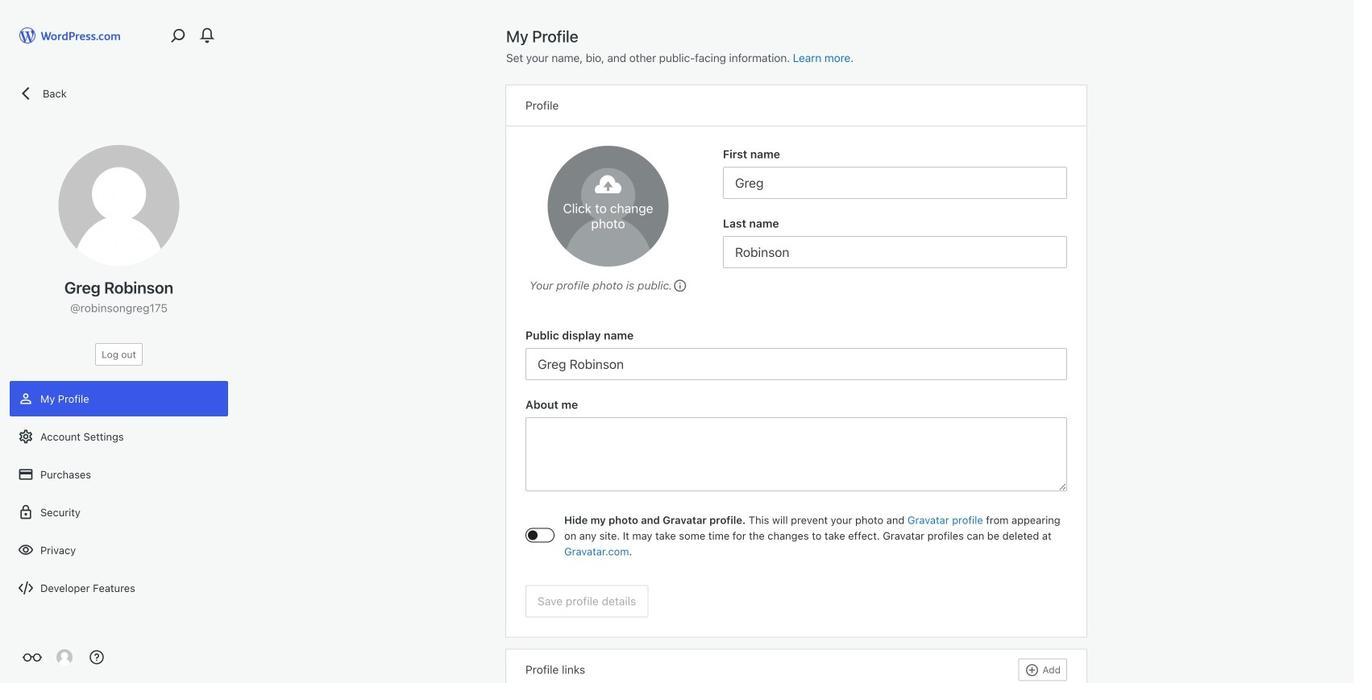 Task type: locate. For each thing, give the bounding box(es) containing it.
visibility image
[[18, 543, 34, 559]]

main content
[[506, 26, 1087, 684]]

None text field
[[723, 236, 1068, 269], [526, 348, 1068, 381], [723, 236, 1068, 269], [526, 348, 1068, 381]]

group
[[723, 146, 1068, 199], [723, 215, 1068, 269], [526, 327, 1068, 381], [526, 397, 1068, 497]]

None text field
[[723, 167, 1068, 199], [526, 418, 1068, 492], [723, 167, 1068, 199], [526, 418, 1068, 492]]

greg robinson image
[[58, 145, 179, 266], [548, 146, 669, 267], [56, 650, 73, 666]]



Task type: describe. For each thing, give the bounding box(es) containing it.
lock image
[[18, 505, 34, 521]]

credit_card image
[[18, 467, 34, 483]]

person image
[[18, 391, 34, 407]]

reader image
[[23, 648, 42, 668]]

settings image
[[18, 429, 34, 445]]



Task type: vqa. For each thing, say whether or not it's contained in the screenshot.
main content
yes



